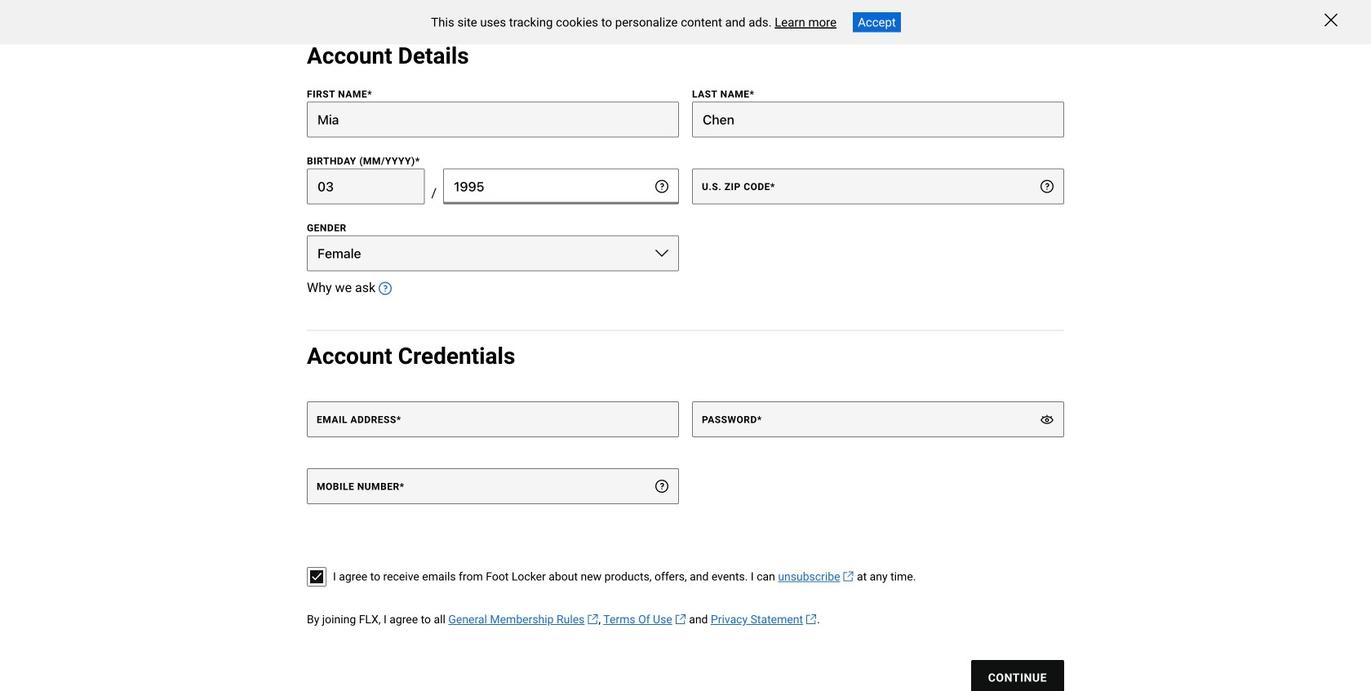 Task type: describe. For each thing, give the bounding box(es) containing it.
show password image
[[1041, 413, 1054, 426]]

2 vertical spatial more information image
[[656, 480, 669, 493]]

close image
[[1325, 13, 1338, 27]]

2 horizontal spatial more information image
[[1041, 180, 1054, 193]]

cookie banner region
[[0, 0, 1372, 45]]

1 vertical spatial more information image
[[379, 282, 392, 295]]



Task type: locate. For each thing, give the bounding box(es) containing it.
0 horizontal spatial more information image
[[379, 282, 392, 295]]

None text field
[[693, 102, 1065, 138], [307, 169, 425, 204], [443, 169, 679, 204], [693, 102, 1065, 138], [307, 169, 425, 204], [443, 169, 679, 204]]

0 vertical spatial more information image
[[1041, 180, 1054, 193]]

None telephone field
[[307, 469, 679, 505]]

None email field
[[307, 402, 679, 438]]

required element
[[368, 89, 372, 100], [750, 89, 755, 100], [771, 181, 776, 193], [397, 415, 402, 426], [758, 415, 762, 426], [400, 482, 405, 493]]

None password field
[[693, 402, 1065, 438]]

more information image
[[656, 180, 669, 193]]

more information image
[[1041, 180, 1054, 193], [379, 282, 392, 295], [656, 480, 669, 493]]

None text field
[[307, 102, 679, 138], [693, 169, 1065, 204], [307, 102, 679, 138], [693, 169, 1065, 204]]

1 horizontal spatial more information image
[[656, 480, 669, 493]]



Task type: vqa. For each thing, say whether or not it's contained in the screenshot.
Casual ( 1 )'s 1
no



